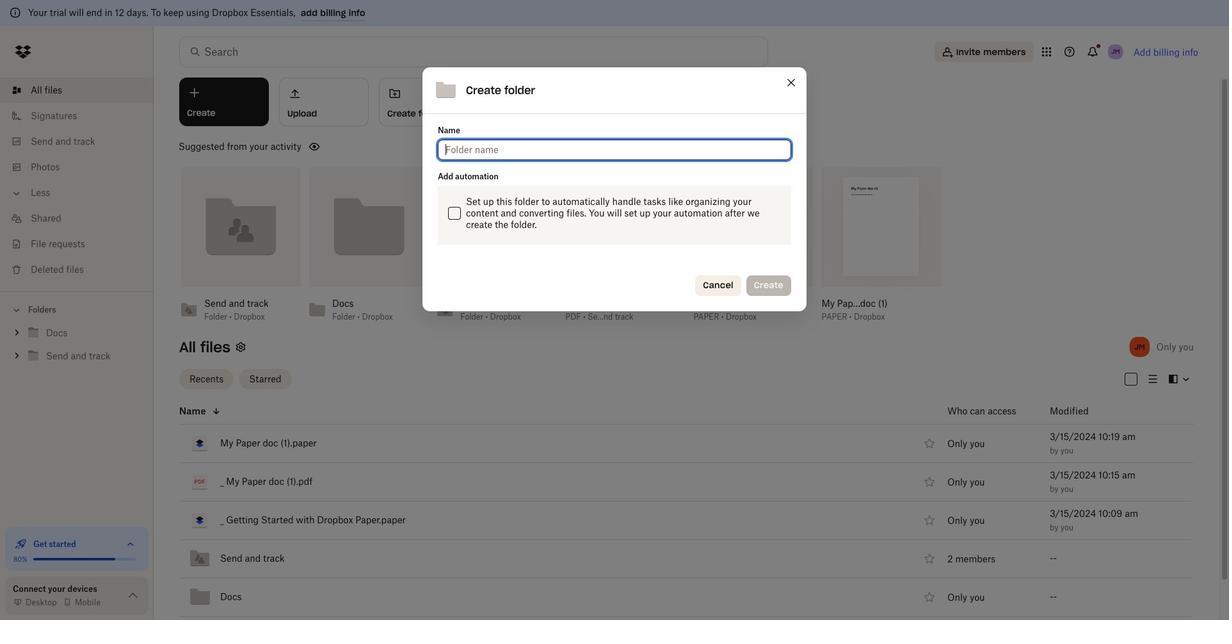 Task type: describe. For each thing, give the bounding box(es) containing it.
name _ getting started with dropbox paper.paper, modified 3/15/2024 10:09 am, element
[[179, 501, 1195, 540]]

name my paper doc (1).paper, modified 3/15/2024 10:19 am, element
[[179, 424, 1195, 463]]

dropbox image
[[10, 39, 36, 65]]

name _ my paper doc (1).pdf, modified 3/15/2024 10:15 am, element
[[179, 463, 1195, 501]]

add to starred image for name send and track, modified 3/15/2024 9:46 am, element
[[922, 551, 938, 566]]

add to starred image for name _ getting started with dropbox paper.paper, modified 3/15/2024 10:09 am, element
[[922, 512, 938, 528]]



Task type: locate. For each thing, give the bounding box(es) containing it.
3 add to starred image from the top
[[922, 589, 938, 605]]

1 add to starred image from the top
[[922, 512, 938, 528]]

add to starred image inside name _ getting started with dropbox paper.paper, modified 3/15/2024 10:09 am, element
[[922, 512, 938, 528]]

2 add to starred image from the top
[[922, 474, 938, 489]]

name docs, modified 3/15/2024 9:15 am, element
[[179, 578, 1195, 617]]

1 vertical spatial add to starred image
[[922, 551, 938, 566]]

add to starred image for name my paper doc (1).paper, modified 3/15/2024 10:19 am, element
[[922, 436, 938, 451]]

add to starred image for name docs, modified 3/15/2024 9:15 am, element
[[922, 589, 938, 605]]

name send and track, modified 3/15/2024 9:46 am, element
[[179, 540, 1195, 578]]

add to starred image for name _ my paper doc (1).pdf, modified 3/15/2024 10:15 am, 'element' at bottom
[[922, 474, 938, 489]]

0 vertical spatial add to starred image
[[922, 436, 938, 451]]

add to starred image inside name my paper doc (1).paper, modified 3/15/2024 10:19 am, element
[[922, 436, 938, 451]]

less image
[[10, 187, 23, 200]]

add to starred image inside name send and track, modified 3/15/2024 9:46 am, element
[[922, 551, 938, 566]]

add to starred image
[[922, 512, 938, 528], [922, 551, 938, 566], [922, 589, 938, 605]]

1 add to starred image from the top
[[922, 436, 938, 451]]

add to starred image inside name docs, modified 3/15/2024 9:15 am, element
[[922, 589, 938, 605]]

2 vertical spatial add to starred image
[[922, 589, 938, 605]]

table
[[161, 399, 1195, 617]]

1 vertical spatial add to starred image
[[922, 474, 938, 489]]

add to starred image inside name _ my paper doc (1).pdf, modified 3/15/2024 10:15 am, 'element'
[[922, 474, 938, 489]]

Folder name input text field
[[446, 143, 784, 157]]

group
[[0, 319, 154, 377]]

add to starred image
[[922, 436, 938, 451], [922, 474, 938, 489]]

dialog
[[423, 67, 807, 311]]

2 add to starred image from the top
[[922, 551, 938, 566]]

alert
[[0, 0, 1230, 26]]

list item
[[0, 78, 154, 103]]

list
[[0, 70, 154, 291]]

0 vertical spatial add to starred image
[[922, 512, 938, 528]]



Task type: vqa. For each thing, say whether or not it's contained in the screenshot.
row
no



